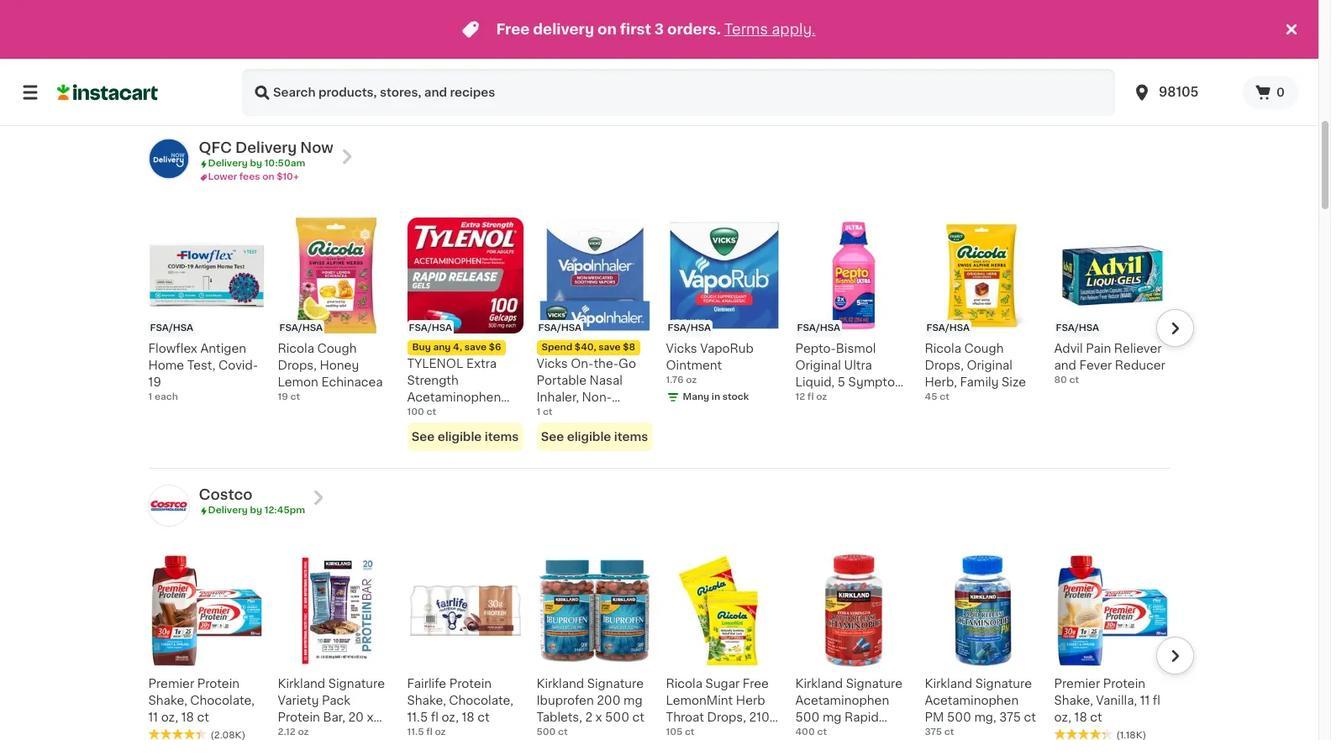 Task type: locate. For each thing, give the bounding box(es) containing it.
mg up 400 ct
[[823, 712, 842, 723]]

shake, for fairlife protein shake, chocolate, 11.5 fl oz, 18 ct 11.5 fl oz
[[407, 695, 446, 707]]

(2.08k) down "premier protein shake, chocolate, 11 oz, 18 ct"
[[210, 731, 245, 740]]

items down the (72)
[[485, 84, 519, 96]]

stock left 45 ct
[[205, 46, 231, 55]]

fl inside product 'group'
[[810, 61, 816, 70]]

6 fsa/hsa from the left
[[797, 324, 840, 333]]

shake, inside "premier protein shake, chocolate, 11 oz, 18 ct"
[[148, 695, 187, 707]]

2 horizontal spatial 11
[[1140, 695, 1150, 707]]

ct inside ricola cough drops, original herb, family size 45 ct
[[940, 393, 949, 402]]

delivery for 12:45pm
[[208, 506, 248, 515]]

1 down the inhaler,
[[537, 408, 540, 417]]

medicated,
[[537, 409, 603, 420]]

1 oz, from the left
[[161, 712, 178, 723]]

flu inside vicks flu and congestion medicine, daytime and nighttime
[[441, 0, 459, 6]]

1 cough from the left
[[317, 343, 357, 355]]

kirkland for kirkland signature acetaminophen 500 mg rapid release gelca
[[795, 678, 843, 690]]

premier for chocolate,
[[148, 678, 194, 690]]

1 vertical spatial 3
[[925, 61, 931, 70]]

see eligible items button down "gels"
[[407, 423, 523, 452]]

1 vertical spatial each
[[155, 393, 178, 402]]

x inside kirkland signature variety pack protein bar, 20 x 2.12 oz
[[367, 712, 373, 723]]

0 horizontal spatial original
[[795, 360, 841, 372]]

1 vertical spatial delivery
[[208, 159, 248, 168]]

1 each
[[537, 29, 566, 38]]

acetaminophen
[[407, 392, 501, 404], [795, 695, 889, 707], [925, 695, 1019, 707]]

covid-
[[218, 360, 258, 372]]

2.12
[[278, 728, 296, 737], [278, 728, 300, 740]]

chocolate, for ct
[[190, 695, 254, 707]]

signature inside kirkland signature acetaminophen 500 mg rapid release gelca
[[846, 678, 902, 690]]

1 ct
[[537, 408, 553, 417]]

0 vertical spatial on
[[598, 23, 617, 36]]

45 right many in stock link
[[278, 46, 290, 55]]

mg inside kirkland signature acetaminophen 500 mg rapid release gelca
[[823, 712, 842, 723]]

pack
[[322, 695, 350, 707]]

kirkland
[[278, 678, 325, 690], [537, 678, 584, 690], [795, 678, 843, 690], [925, 678, 972, 690]]

free left 1 each
[[496, 23, 530, 36]]

fees
[[239, 173, 260, 182]]

0 vertical spatial 3
[[654, 23, 664, 36]]

2 vertical spatial 11
[[148, 712, 158, 723]]

500 down 200
[[605, 712, 629, 723]]

0 vertical spatial 11
[[666, 46, 674, 55]]

1 x from the left
[[367, 712, 373, 723]]

apply.
[[772, 23, 816, 36]]

cough up honey
[[317, 343, 357, 355]]

2 horizontal spatial oz,
[[1054, 712, 1071, 723]]

items for the see eligible items button for product 'group' containing vicks flu and congestion medicine, daytime and nighttime
[[485, 84, 519, 96]]

drops, down herb
[[707, 712, 746, 723]]

1 horizontal spatial premier
[[1054, 678, 1100, 690]]

0 horizontal spatial each
[[155, 393, 178, 402]]

kirkland up variety
[[278, 678, 325, 690]]

vanilla,
[[1096, 695, 1137, 707]]

fl
[[676, 46, 683, 55], [810, 61, 816, 70], [807, 393, 814, 402], [1153, 695, 1160, 707], [431, 712, 439, 723], [426, 728, 433, 737]]

0 horizontal spatial stock
[[205, 46, 231, 55]]

1 horizontal spatial drops,
[[707, 712, 746, 723]]

1 each link
[[537, 0, 652, 41]]

see eligible items for product 'group' containing tylenol extra strength acetaminophen rapid release gels
[[412, 431, 519, 443]]

200
[[597, 695, 621, 707]]

see for product 'group' containing ★★★★★
[[1059, 84, 1082, 96]]

3 oz, from the left
[[1054, 712, 1071, 723]]

fsa/hsa up the ointment
[[668, 324, 711, 333]]

see eligible items button for product 'group' containing tylenol extra strength acetaminophen rapid release gels
[[407, 423, 523, 452]]

items down the (3.06k) in the right of the page
[[1132, 84, 1166, 96]]

protein inside the fairlife protein shake, chocolate, 11.5 fl oz, 18 ct 11.5 fl oz
[[449, 678, 492, 690]]

original up 'family'
[[967, 360, 1012, 372]]

eligible
[[438, 84, 482, 96], [1085, 84, 1129, 96], [438, 431, 482, 443], [567, 431, 611, 443]]

product group containing vicks flu and congestion medicine, daytime and nighttime
[[407, 0, 523, 105]]

see for product 'group' containing vicks on-the-go portable nasal inhaler, non- medicated, menthol scent
[[541, 431, 564, 443]]

items for the see eligible items button associated with product 'group' containing tylenol extra strength acetaminophen rapid release gels
[[485, 431, 519, 443]]

flu right the &
[[884, 28, 902, 40]]

signature inside kirkland signature ibuprofen 200 mg tablets, 2 x 500 ct 500 ct
[[587, 678, 644, 690]]

relief inside the pepto-bismol original ultra liquid, 5 symptom fast relief
[[823, 394, 857, 405]]

dayquil
[[795, 11, 843, 23]]

0 horizontal spatial flu
[[441, 0, 459, 6]]

acetaminophen up mg,
[[925, 695, 1019, 707]]

fsa/hsa for 12 fl oz
[[797, 324, 840, 333]]

1 vertical spatial 45
[[925, 393, 937, 402]]

0 horizontal spatial shake,
[[148, 695, 187, 707]]

save inside buy any 4, save $6 tylenol extra strength acetaminophen rapid release gels
[[464, 343, 487, 352]]

acetaminophen down strength
[[407, 392, 501, 404]]

$40,
[[575, 343, 596, 352]]

0 vertical spatial 11.5
[[407, 712, 428, 723]]

signature for kirkland signature acetaminophen 500 mg rapid release gelca
[[846, 678, 902, 690]]

cough inside 'ricola cough drops, honey lemon echinacea 19 ct'
[[317, 343, 357, 355]]

3
[[654, 23, 664, 36], [925, 61, 931, 70]]

2 2.12 from the top
[[278, 728, 300, 740]]

0 vertical spatial (2.08k)
[[728, 32, 763, 42]]

0 horizontal spatial x
[[367, 712, 373, 723]]

3 signature from the left
[[846, 678, 902, 690]]

1 horizontal spatial rapid
[[845, 712, 879, 723]]

1 vertical spatial on
[[262, 173, 274, 182]]

1 18 from the left
[[181, 712, 194, 723]]

1 horizontal spatial release
[[795, 728, 843, 740]]

1 horizontal spatial shake,
[[407, 695, 446, 707]]

on left first
[[598, 23, 617, 36]]

1 horizontal spatial oz,
[[442, 712, 459, 723]]

gels
[[495, 409, 522, 420]]

0 horizontal spatial premier
[[148, 678, 194, 690]]

oz, inside the fairlife protein shake, chocolate, 11.5 fl oz, 18 ct 11.5 fl oz
[[442, 712, 459, 723]]

1 horizontal spatial each
[[543, 29, 566, 38]]

variety
[[278, 695, 319, 707]]

0 vertical spatial 45
[[278, 46, 290, 55]]

Search field
[[242, 69, 1115, 116]]

free up herb
[[743, 678, 769, 690]]

see for product 'group' containing vicks flu and congestion medicine, daytime and nighttime
[[412, 84, 435, 96]]

see
[[412, 84, 435, 96], [1059, 84, 1082, 96], [412, 431, 435, 443], [541, 431, 564, 443]]

2 item carousel region from the top
[[125, 546, 1194, 740]]

kirkland up pm
[[925, 678, 972, 690]]

1 vertical spatial mg
[[823, 712, 842, 723]]

2 oz, from the left
[[442, 712, 459, 723]]

see eligible items down medicated,
[[541, 431, 648, 443]]

ricola up lemonmint
[[666, 678, 702, 690]]

fairlife
[[407, 678, 446, 690]]

signature inside kirkland signature acetaminophen pm 500 mg, 375 ct 375 ct
[[975, 678, 1032, 690]]

on down delivery by 10:50am
[[262, 173, 274, 182]]

and up 80
[[1054, 360, 1076, 372]]

1 horizontal spatial ricola
[[666, 678, 702, 690]]

vicks for vicks nyquil and dayquil severe cough, cold & flu relief liquid
[[795, 0, 827, 6]]

drops, inside ricola sugar free lemonmint herb throat drops, 210 ct
[[707, 712, 746, 723]]

2 horizontal spatial 18
[[1074, 712, 1087, 723]]

2 by from the top
[[250, 506, 262, 515]]

1 down home
[[148, 393, 152, 402]]

oz, inside "premier protein shake, vanilla, 11 fl oz, 18 ct"
[[1054, 712, 1071, 723]]

45 down herb,
[[925, 393, 937, 402]]

see eligible items down "gels"
[[412, 431, 519, 443]]

2 shake, from the left
[[407, 695, 446, 707]]

delivery up lower at the left of page
[[208, 159, 248, 168]]

by left 12:45pm at left bottom
[[250, 506, 262, 515]]

0 vertical spatial many
[[165, 46, 192, 55]]

1 horizontal spatial x
[[595, 712, 602, 723]]

2 kirkland from the left
[[537, 678, 584, 690]]

11.5
[[407, 712, 428, 723], [407, 728, 424, 737]]

0 horizontal spatial many
[[165, 46, 192, 55]]

2 vertical spatial 1
[[537, 408, 540, 417]]

fsa/hsa up flowflex in the left top of the page
[[150, 324, 193, 333]]

kirkland inside kirkland signature acetaminophen pm 500 mg, 375 ct 375 ct
[[925, 678, 972, 690]]

rapid left pm
[[845, 712, 879, 723]]

1 horizontal spatial 100 ct
[[1054, 61, 1083, 70]]

1 vertical spatial relief
[[823, 394, 857, 405]]

kirkland for kirkland signature ibuprofen 200 mg tablets, 2 x 500 ct 500 ct
[[537, 678, 584, 690]]

vicks inside 'vicks vaporub ointment 1.76 oz'
[[666, 343, 697, 355]]

2 premier from the left
[[1054, 678, 1100, 690]]

cough for honey
[[317, 343, 357, 355]]

1 horizontal spatial on
[[598, 23, 617, 36]]

see eligible items button down nighttime at top left
[[407, 76, 523, 105]]

free inside ricola sugar free lemonmint herb throat drops, 210 ct
[[743, 678, 769, 690]]

24
[[795, 61, 807, 70]]

1 horizontal spatial 11
[[666, 46, 674, 55]]

0 horizontal spatial release
[[444, 409, 492, 420]]

(2.08k) left apply.
[[728, 32, 763, 42]]

now
[[300, 141, 333, 155]]

1 vertical spatial 11
[[1140, 695, 1150, 707]]

each right daytime
[[543, 29, 566, 38]]

terms
[[724, 23, 768, 36]]

1 horizontal spatial 3
[[925, 61, 931, 70]]

2 horizontal spatial drops,
[[925, 360, 964, 372]]

1 original from the left
[[795, 360, 841, 372]]

by up lower fees on $10+
[[250, 159, 262, 168]]

oz,
[[161, 712, 178, 723], [442, 712, 459, 723], [1054, 712, 1071, 723]]

qfc delivery now
[[199, 141, 333, 155]]

1 for 1 ct
[[537, 408, 540, 417]]

pain
[[1086, 343, 1111, 355]]

0 vertical spatial by
[[250, 159, 262, 168]]

1 horizontal spatial chocolate,
[[449, 695, 513, 707]]

2 horizontal spatial acetaminophen
[[925, 695, 1019, 707]]

11
[[666, 46, 674, 55], [1140, 695, 1150, 707], [148, 712, 158, 723]]

4 fsa/hsa from the left
[[538, 324, 582, 333]]

cough up 'family'
[[964, 343, 1004, 355]]

lower
[[208, 173, 237, 182]]

19 down lemon
[[278, 393, 288, 402]]

1 vertical spatial release
[[795, 728, 843, 740]]

12:45pm
[[264, 506, 305, 515]]

chocolate, for 18
[[449, 695, 513, 707]]

lower fees on $10+
[[208, 173, 299, 182]]

vicks inside vicks flu and congestion medicine, daytime and nighttime
[[407, 0, 438, 6]]

0 horizontal spatial 375
[[925, 728, 942, 737]]

release
[[444, 409, 492, 420], [795, 728, 843, 740]]

0 vertical spatial 100
[[1054, 61, 1071, 70]]

acetaminophen for kirkland signature acetaminophen 500 mg rapid release gelca
[[795, 695, 889, 707]]

relief
[[795, 45, 829, 57], [823, 394, 857, 405]]

3 shake, from the left
[[1054, 695, 1093, 707]]

acetaminophen inside kirkland signature acetaminophen pm 500 mg, 375 ct 375 ct
[[925, 695, 1019, 707]]

relief down 5
[[823, 394, 857, 405]]

spend
[[542, 343, 572, 352]]

0 horizontal spatial 100
[[407, 408, 424, 417]]

500 right pm
[[947, 712, 971, 723]]

ricola sugar free lemonmint herb throat drops, 210 ct
[[666, 678, 770, 740]]

ricola up herb,
[[925, 343, 961, 355]]

$8
[[623, 343, 635, 352]]

flu up congestion on the left top of the page
[[441, 0, 459, 6]]

and up severe
[[873, 0, 895, 6]]

8 fsa/hsa from the left
[[1056, 324, 1099, 333]]

chocolate, inside the fairlife protein shake, chocolate, 11.5 fl oz, 18 ct 11.5 fl oz
[[449, 695, 513, 707]]

0 vertical spatial each
[[543, 29, 566, 38]]

fsa/hsa up ricola cough drops, original herb, family size 45 ct
[[926, 324, 970, 333]]

0 vertical spatial flu
[[441, 0, 459, 6]]

mg inside kirkland signature ibuprofen 200 mg tablets, 2 x 500 ct 500 ct
[[624, 695, 643, 707]]

500
[[605, 712, 629, 723], [795, 712, 820, 723], [947, 712, 971, 723], [537, 728, 556, 737]]

2.12 inside kirkland signature variety pack protein bar, 20 x 2.12 oz
[[278, 728, 300, 740]]

2 18 from the left
[[462, 712, 475, 723]]

protein inside "premier protein shake, vanilla, 11 fl oz, 18 ct"
[[1103, 678, 1145, 690]]

vicks inside vicks nyquil and dayquil severe cough, cold & flu relief liquid
[[795, 0, 827, 6]]

eligible down medicated,
[[567, 431, 611, 443]]

product group containing vicks on-the-go portable nasal inhaler, non- medicated, menthol scent
[[537, 218, 652, 452]]

drops, inside ricola cough drops, original herb, family size 45 ct
[[925, 360, 964, 372]]

costco image
[[148, 486, 189, 526]]

items for the see eligible items button associated with product 'group' containing ★★★★★
[[1132, 84, 1166, 96]]

0 vertical spatial rapid
[[407, 409, 441, 420]]

ct inside the fairlife protein shake, chocolate, 11.5 fl oz, 18 ct 11.5 fl oz
[[478, 712, 490, 723]]

by for 12:45pm
[[250, 506, 262, 515]]

vicks nyquil and dayquil severe cough, cold & flu relief liquid
[[795, 0, 902, 57]]

drops, inside 'ricola cough drops, honey lemon echinacea 19 ct'
[[278, 360, 317, 372]]

2 cough from the left
[[964, 343, 1004, 355]]

1 kirkland from the left
[[278, 678, 325, 690]]

x for 20
[[367, 712, 373, 723]]

1 by from the top
[[250, 159, 262, 168]]

product group
[[407, 0, 523, 105], [795, 0, 911, 105], [1054, 0, 1170, 105], [407, 218, 523, 452], [537, 218, 652, 452]]

11 for premier protein shake, chocolate, 11 oz, 18 ct
[[148, 712, 158, 723]]

0 horizontal spatial 18
[[181, 712, 194, 723]]

see eligible items for product 'group' containing vicks flu and congestion medicine, daytime and nighttime
[[412, 84, 519, 96]]

18 inside the fairlife protein shake, chocolate, 11.5 fl oz, 18 ct 11.5 fl oz
[[462, 712, 475, 723]]

0 horizontal spatial (2.08k)
[[210, 731, 245, 740]]

1 horizontal spatial save
[[598, 343, 621, 352]]

delivery for 10:50am
[[208, 159, 248, 168]]

ct inside 'ricola cough drops, honey lemon echinacea 19 ct'
[[290, 393, 300, 402]]

and up 48 ct at the left of the page
[[407, 45, 429, 57]]

kirkland for kirkland signature acetaminophen pm 500 mg, 375 ct 375 ct
[[925, 678, 972, 690]]

2 fsa/hsa from the left
[[279, 324, 323, 333]]

delivery up delivery by 10:50am
[[235, 141, 297, 155]]

0 horizontal spatial acetaminophen
[[407, 392, 501, 404]]

0 vertical spatial free
[[496, 23, 530, 36]]

inhaler,
[[537, 392, 579, 404]]

acetaminophen inside kirkland signature acetaminophen 500 mg rapid release gelca
[[795, 695, 889, 707]]

100 ct inside item carousel region
[[407, 408, 436, 417]]

drops, up herb,
[[925, 360, 964, 372]]

1 premier from the left
[[148, 678, 194, 690]]

echinacea
[[321, 377, 383, 389]]

1 horizontal spatial free
[[743, 678, 769, 690]]

ricola inside 'ricola cough drops, honey lemon echinacea 19 ct'
[[278, 343, 314, 355]]

item carousel region
[[125, 211, 1194, 462], [125, 546, 1194, 740]]

0 vertical spatial 1
[[537, 29, 540, 38]]

&
[[872, 28, 881, 40]]

375 down pm
[[925, 728, 942, 737]]

buy
[[412, 343, 431, 352]]

1 signature from the left
[[328, 678, 385, 690]]

see eligible items button down the (3.06k) in the right of the page
[[1054, 76, 1170, 105]]

(3.06k)
[[1116, 47, 1151, 57]]

19 down home
[[148, 377, 161, 389]]

5 fsa/hsa from the left
[[668, 324, 711, 333]]

2.12 oz
[[278, 728, 309, 737]]

fsa/hsa up 'ricola cough drops, honey lemon echinacea 19 ct'
[[279, 324, 323, 333]]

size
[[1002, 377, 1026, 389]]

fsa/hsa up spend
[[538, 324, 582, 333]]

shake,
[[148, 695, 187, 707], [407, 695, 446, 707], [1054, 695, 1093, 707]]

0 horizontal spatial cough
[[317, 343, 357, 355]]

see eligible items down nighttime at top left
[[412, 84, 519, 96]]

x for 2
[[595, 712, 602, 723]]

2 signature from the left
[[587, 678, 644, 690]]

fsa/hsa up pepto-
[[797, 324, 840, 333]]

by for 10:50am
[[250, 159, 262, 168]]

shake, inside "premier protein shake, vanilla, 11 fl oz, 18 ct"
[[1054, 695, 1093, 707]]

first
[[620, 23, 651, 36]]

item carousel region containing flowflex antigen home test, covid- 19
[[125, 211, 1194, 462]]

0 horizontal spatial many in stock
[[165, 46, 231, 55]]

see eligible items button down medicated,
[[537, 423, 652, 452]]

None search field
[[242, 69, 1115, 116]]

fsa/hsa for 19 ct
[[279, 324, 323, 333]]

oz, inside "premier protein shake, chocolate, 11 oz, 18 ct"
[[161, 712, 178, 723]]

fsa/hsa for tylenol extra strength acetaminophen rapid release gels
[[409, 324, 452, 333]]

4 signature from the left
[[975, 678, 1032, 690]]

see eligible items down the (3.06k) in the right of the page
[[1059, 84, 1166, 96]]

1 vertical spatial rapid
[[845, 712, 879, 723]]

2 save from the left
[[598, 343, 621, 352]]

many inside many in stock link
[[165, 46, 192, 55]]

premier protein shake, vanilla, 11 fl oz, 18 ct
[[1054, 678, 1160, 723]]

18 inside "premier protein shake, vanilla, 11 fl oz, 18 ct"
[[1074, 712, 1087, 723]]

1 horizontal spatial many
[[683, 393, 709, 402]]

4 kirkland from the left
[[925, 678, 972, 690]]

1.76
[[666, 376, 684, 385]]

0 horizontal spatial 3
[[654, 23, 664, 36]]

kirkland inside kirkland signature variety pack protein bar, 20 x 2.12 oz
[[278, 678, 325, 690]]

and up congestion on the left top of the page
[[462, 0, 484, 6]]

fsa/hsa up advil at the top right of the page
[[1056, 324, 1099, 333]]

see eligible items
[[412, 84, 519, 96], [1059, 84, 1166, 96], [412, 431, 519, 443], [541, 431, 648, 443]]

oz, for premier protein shake, vanilla, 11 fl oz, 18 ct
[[1054, 712, 1071, 723]]

12
[[795, 393, 805, 402]]

original inside the pepto-bismol original ultra liquid, 5 symptom fast relief
[[795, 360, 841, 372]]

ct inside "premier protein shake, vanilla, 11 fl oz, 18 ct"
[[1090, 712, 1102, 723]]

7 fsa/hsa from the left
[[926, 324, 970, 333]]

0 vertical spatial 375
[[999, 712, 1021, 723]]

1 for 1 each
[[537, 29, 540, 38]]

2 x from the left
[[595, 712, 602, 723]]

375 right mg,
[[999, 712, 1021, 723]]

3 fsa/hsa from the left
[[409, 324, 452, 333]]

original inside ricola cough drops, original herb, family size 45 ct
[[967, 360, 1012, 372]]

500 up '400'
[[795, 712, 820, 723]]

relief up the 24 fl oz
[[795, 45, 829, 57]]

stock down 'vicks vaporub ointment 1.76 oz'
[[722, 393, 749, 402]]

and
[[462, 0, 484, 6], [873, 0, 895, 6], [407, 45, 429, 57], [1054, 360, 1076, 372]]

1 vertical spatial 100 ct
[[407, 408, 436, 417]]

1 vertical spatial 1
[[148, 393, 152, 402]]

45 inside ricola cough drops, original herb, family size 45 ct
[[925, 393, 937, 402]]

delivery down 'costco'
[[208, 506, 248, 515]]

orders.
[[667, 23, 721, 36]]

vicks up congestion on the left top of the page
[[407, 0, 438, 6]]

1 shake, from the left
[[148, 695, 187, 707]]

signature for kirkland signature ibuprofen 200 mg tablets, 2 x 500 ct 500 ct
[[587, 678, 644, 690]]

fsa/hsa up buy
[[409, 324, 452, 333]]

0 horizontal spatial on
[[262, 173, 274, 182]]

2 vertical spatial delivery
[[208, 506, 248, 515]]

rapid
[[407, 409, 441, 420], [845, 712, 879, 723]]

free inside limited time offer region
[[496, 23, 530, 36]]

vicks inside the spend $40, save $8 vicks on-the-go portable nasal inhaler, non- medicated, menthol scent
[[537, 358, 568, 370]]

500 inside kirkland signature acetaminophen pm 500 mg, 375 ct 375 ct
[[947, 712, 971, 723]]

0 horizontal spatial oz,
[[161, 712, 178, 723]]

on for delivery
[[598, 23, 617, 36]]

1 2.12 from the top
[[278, 728, 296, 737]]

cough for original
[[964, 343, 1004, 355]]

ricola
[[278, 343, 314, 355], [925, 343, 961, 355], [666, 678, 702, 690]]

0 vertical spatial 19
[[148, 377, 161, 389]]

1 horizontal spatial cough
[[964, 343, 1004, 355]]

protein inside "premier protein shake, chocolate, 11 oz, 18 ct"
[[197, 678, 240, 690]]

mg right 200
[[624, 695, 643, 707]]

ricola inside ricola sugar free lemonmint herb throat drops, 210 ct
[[666, 678, 702, 690]]

1 vertical spatial free
[[743, 678, 769, 690]]

1 chocolate, from the left
[[190, 695, 254, 707]]

shake, inside the fairlife protein shake, chocolate, 11.5 fl oz, 18 ct 11.5 fl oz
[[407, 695, 446, 707]]

fsa/hsa for 1 each
[[150, 324, 193, 333]]

release inside kirkland signature acetaminophen 500 mg rapid release gelca
[[795, 728, 843, 740]]

premier protein shake, chocolate, 11 oz, 18 ct
[[148, 678, 254, 723]]

2 chocolate, from the left
[[449, 695, 513, 707]]

premier
[[148, 678, 194, 690], [1054, 678, 1100, 690]]

signature inside kirkland signature variety pack protein bar, 20 x 2.12 oz
[[328, 678, 385, 690]]

kirkland up ibuprofen
[[537, 678, 584, 690]]

oz inside kirkland signature variety pack protein bar, 20 x 2.12 oz
[[303, 728, 317, 740]]

oz
[[685, 46, 696, 55], [818, 61, 829, 70], [686, 376, 697, 385], [816, 393, 827, 402], [298, 728, 309, 737], [435, 728, 446, 737], [303, 728, 317, 740]]

x right the '2'
[[595, 712, 602, 723]]

1 fsa/hsa from the left
[[150, 324, 193, 333]]

ct
[[293, 46, 302, 55], [422, 61, 432, 70], [933, 61, 943, 70], [1073, 61, 1083, 70], [1069, 376, 1079, 385], [290, 393, 300, 402], [940, 393, 949, 402], [426, 408, 436, 417], [543, 408, 553, 417], [197, 712, 209, 723], [478, 712, 490, 723], [632, 712, 644, 723], [1024, 712, 1036, 723], [1090, 712, 1102, 723], [558, 728, 568, 737], [685, 728, 695, 737], [817, 728, 827, 737], [944, 728, 954, 737], [666, 728, 678, 740]]

0 vertical spatial many in stock
[[165, 46, 231, 55]]

0 horizontal spatial rapid
[[407, 409, 441, 420]]

105
[[666, 728, 683, 737]]

eligible down nighttime at top left
[[438, 84, 482, 96]]

many in stock
[[165, 46, 231, 55], [683, 393, 749, 402]]

11 inside "premier protein shake, chocolate, 11 oz, 18 ct"
[[148, 712, 158, 723]]

1 save from the left
[[464, 343, 487, 352]]

1 horizontal spatial mg
[[823, 712, 842, 723]]

kirkland inside kirkland signature ibuprofen 200 mg tablets, 2 x 500 ct 500 ct
[[537, 678, 584, 690]]

cough inside ricola cough drops, original herb, family size 45 ct
[[964, 343, 1004, 355]]

1 horizontal spatial in
[[712, 393, 720, 402]]

2 98105 button from the left
[[1132, 69, 1233, 116]]

drops, up lemon
[[278, 360, 317, 372]]

1 horizontal spatial 45
[[925, 393, 937, 402]]

acetaminophen up 400 ct
[[795, 695, 889, 707]]

x inside kirkland signature ibuprofen 200 mg tablets, 2 x 500 ct 500 ct
[[595, 712, 602, 723]]

item carousel region containing premier protein shake, chocolate, 11 oz, 18 ct
[[125, 546, 1194, 740]]

1 vertical spatial many in stock
[[683, 393, 749, 402]]

rapid down strength
[[407, 409, 441, 420]]

3 kirkland from the left
[[795, 678, 843, 690]]

vicks up dayquil
[[795, 0, 827, 6]]

1 vertical spatial flu
[[884, 28, 902, 40]]

flu
[[441, 0, 459, 6], [884, 28, 902, 40]]

acetaminophen for kirkland signature acetaminophen pm 500 mg, 375 ct 375 ct
[[925, 695, 1019, 707]]

1 vertical spatial 19
[[278, 393, 288, 402]]

premier inside "premier protein shake, vanilla, 11 fl oz, 18 ct"
[[1054, 678, 1100, 690]]

see eligible items button for product 'group' containing ★★★★★
[[1054, 76, 1170, 105]]

kirkland inside kirkland signature acetaminophen 500 mg rapid release gelca
[[795, 678, 843, 690]]

0 horizontal spatial chocolate,
[[190, 695, 254, 707]]

11 inside "premier protein shake, vanilla, 11 fl oz, 18 ct"
[[1140, 695, 1150, 707]]

500 inside kirkland signature acetaminophen 500 mg rapid release gelca
[[795, 712, 820, 723]]

signature for kirkland signature variety pack protein bar, 20 x 2.12 oz
[[328, 678, 385, 690]]

flowflex antigen home test, covid- 19 1 each
[[148, 343, 258, 402]]

mg,
[[974, 712, 996, 723]]

liquid,
[[795, 377, 835, 389]]

on inside limited time offer region
[[598, 23, 617, 36]]

3 18 from the left
[[1074, 712, 1087, 723]]

items down nasal
[[614, 431, 648, 443]]

1 horizontal spatial many in stock
[[683, 393, 749, 402]]

1 inside product 'group'
[[537, 408, 540, 417]]

ricola up lemon
[[278, 343, 314, 355]]

1 item carousel region from the top
[[125, 211, 1194, 462]]

drops,
[[278, 360, 317, 372], [925, 360, 964, 372], [707, 712, 746, 723]]

x right 20 at bottom
[[367, 712, 373, 723]]

kirkland up 400 ct
[[795, 678, 843, 690]]

1 horizontal spatial original
[[967, 360, 1012, 372]]

0 horizontal spatial 100 ct
[[407, 408, 436, 417]]

oz, for fairlife protein shake, chocolate, 11.5 fl oz, 18 ct 11.5 fl oz
[[442, 712, 459, 723]]

save
[[464, 343, 487, 352], [598, 343, 621, 352]]

19 inside flowflex antigen home test, covid- 19 1 each
[[148, 377, 161, 389]]

rapid inside kirkland signature acetaminophen 500 mg rapid release gelca
[[845, 712, 879, 723]]

items down "gels"
[[485, 431, 519, 443]]

0 horizontal spatial drops,
[[278, 360, 317, 372]]

save up the-
[[598, 343, 621, 352]]

instacart logo image
[[57, 82, 158, 103]]

vicks down spend
[[537, 358, 568, 370]]

0 vertical spatial in
[[194, 46, 203, 55]]

original down pepto-
[[795, 360, 841, 372]]

0 horizontal spatial in
[[194, 46, 203, 55]]

each down home
[[155, 393, 178, 402]]

1 vertical spatial stock
[[722, 393, 749, 402]]

save up extra
[[464, 343, 487, 352]]

1 horizontal spatial 18
[[462, 712, 475, 723]]

ricola inside ricola cough drops, original herb, family size 45 ct
[[925, 343, 961, 355]]

2 original from the left
[[967, 360, 1012, 372]]

x
[[367, 712, 373, 723], [595, 712, 602, 723]]

vicks up the ointment
[[666, 343, 697, 355]]

1 vertical spatial 11.5
[[407, 728, 424, 737]]

premier inside "premier protein shake, chocolate, 11 oz, 18 ct"
[[148, 678, 194, 690]]

chocolate, inside "premier protein shake, chocolate, 11 oz, 18 ct"
[[190, 695, 254, 707]]

1 right daytime
[[537, 29, 540, 38]]



Task type: describe. For each thing, give the bounding box(es) containing it.
signature for kirkland signature acetaminophen pm 500 mg, 375 ct 375 ct
[[975, 678, 1032, 690]]

each inside flowflex antigen home test, covid- 19 1 each
[[155, 393, 178, 402]]

items for product 'group' containing vicks on-the-go portable nasal inhaler, non- medicated, menthol scent the see eligible items button
[[614, 431, 648, 443]]

liquid
[[832, 45, 869, 57]]

1 horizontal spatial 375
[[999, 712, 1021, 723]]

(176)
[[858, 47, 880, 57]]

45 ct
[[278, 46, 302, 55]]

item carousel region for qfc delivery now
[[125, 211, 1194, 462]]

mg for 500
[[823, 712, 842, 723]]

shake, for premier protein shake, vanilla, 11 fl oz, 18 ct
[[1054, 695, 1093, 707]]

kirkland signature acetaminophen pm 500 mg, 375 ct 375 ct
[[925, 678, 1036, 737]]

18 for premier protein shake, vanilla, 11 fl oz, 18 ct
[[1074, 712, 1087, 723]]

oz inside the fairlife protein shake, chocolate, 11.5 fl oz, 18 ct 11.5 fl oz
[[435, 728, 446, 737]]

rapid inside buy any 4, save $6 tylenol extra strength acetaminophen rapid release gels
[[407, 409, 441, 420]]

item carousel region for costco
[[125, 546, 1194, 740]]

lemon
[[278, 377, 318, 389]]

throat
[[666, 712, 704, 723]]

210
[[749, 712, 770, 723]]

ultra
[[844, 360, 872, 372]]

costco
[[199, 489, 252, 502]]

protein for fairlife protein shake, chocolate, 11.5 fl oz, 18 ct 11.5 fl oz
[[449, 678, 492, 690]]

herb,
[[925, 377, 957, 389]]

premier for vanilla,
[[1054, 678, 1100, 690]]

0 vertical spatial stock
[[205, 46, 231, 55]]

18 for fairlife protein shake, chocolate, 11.5 fl oz, 18 ct 11.5 fl oz
[[462, 712, 475, 723]]

eligible down buy any 4, save $6 tylenol extra strength acetaminophen rapid release gels
[[438, 431, 482, 443]]

qfc delivery now image
[[148, 139, 189, 179]]

reducer
[[1115, 360, 1165, 372]]

acetaminophen inside buy any 4, save $6 tylenol extra strength acetaminophen rapid release gels
[[407, 392, 501, 404]]

kirkland for kirkland signature variety pack protein bar, 20 x 2.12 oz
[[278, 678, 325, 690]]

protein for premier protein shake, vanilla, 11 fl oz, 18 ct
[[1103, 678, 1145, 690]]

flowflex
[[148, 343, 197, 355]]

48
[[407, 61, 420, 70]]

0 vertical spatial 100 ct
[[1054, 61, 1083, 70]]

see eligible items button for product 'group' containing vicks on-the-go portable nasal inhaler, non- medicated, menthol scent
[[537, 423, 652, 452]]

5
[[838, 377, 845, 389]]

(68)
[[987, 47, 1006, 57]]

11 fl oz
[[666, 46, 696, 55]]

mg for 200
[[624, 695, 643, 707]]

reliever
[[1114, 343, 1162, 355]]

bar,
[[323, 712, 345, 723]]

shake, for premier protein shake, chocolate, 11 oz, 18 ct
[[148, 695, 187, 707]]

48 ct
[[407, 61, 432, 70]]

19 inside 'ricola cough drops, honey lemon echinacea 19 ct'
[[278, 393, 288, 402]]

kirkland signature variety pack protein bar, 20 x 2.12 oz
[[278, 678, 385, 740]]

$10+
[[277, 173, 299, 182]]

cold
[[841, 28, 869, 40]]

kirkland signature ibuprofen 200 mg tablets, 2 x 500 ct 500 ct
[[537, 678, 644, 737]]

spend $40, save $8 vicks on-the-go portable nasal inhaler, non- medicated, menthol scent
[[537, 343, 636, 437]]

home
[[148, 360, 184, 372]]

portable
[[537, 375, 587, 387]]

honey
[[320, 360, 359, 372]]

eligible down the (3.06k) in the right of the page
[[1085, 84, 1129, 96]]

fsa/hsa for 45 ct
[[926, 324, 970, 333]]

1 vertical spatial 375
[[925, 728, 942, 737]]

menthol
[[537, 426, 585, 437]]

strength
[[407, 375, 459, 387]]

fairlife protein shake, chocolate, 11.5 fl oz, 18 ct 11.5 fl oz
[[407, 678, 513, 737]]

release inside buy any 4, save $6 tylenol extra strength acetaminophen rapid release gels
[[444, 409, 492, 420]]

18 inside "premier protein shake, chocolate, 11 oz, 18 ct"
[[181, 712, 194, 723]]

3 inside limited time offer region
[[654, 23, 664, 36]]

ricola for ricola cough drops, original herb, family size
[[925, 343, 961, 355]]

any
[[433, 343, 451, 352]]

limited time offer region
[[0, 0, 1281, 59]]

medicine,
[[407, 28, 465, 40]]

and inside advil pain reliever and fever reducer 80 ct
[[1054, 360, 1076, 372]]

fast
[[795, 394, 820, 405]]

vicks flu and congestion medicine, daytime and nighttime
[[407, 0, 518, 57]]

protein for premier protein shake, chocolate, 11 oz, 18 ct
[[197, 678, 240, 690]]

product group containing ★★★★★
[[1054, 0, 1170, 105]]

pm
[[925, 712, 944, 723]]

terms apply. link
[[724, 23, 816, 36]]

pepto-
[[795, 343, 836, 355]]

0 vertical spatial delivery
[[235, 141, 297, 155]]

80
[[1054, 376, 1067, 385]]

many in stock link
[[148, 0, 264, 57]]

tablets,
[[537, 712, 582, 723]]

0 horizontal spatial 45
[[278, 46, 290, 55]]

ointment
[[666, 360, 722, 372]]

vicks for vicks flu and congestion medicine, daytime and nighttime
[[407, 0, 438, 6]]

flu inside vicks nyquil and dayquil severe cough, cold & flu relief liquid
[[884, 28, 902, 40]]

on for fees
[[262, 173, 274, 182]]

see eligible items for product 'group' containing vicks on-the-go portable nasal inhaler, non- medicated, menthol scent
[[541, 431, 648, 443]]

1 inside flowflex antigen home test, covid- 19 1 each
[[148, 393, 152, 402]]

pepto-bismol original ultra liquid, 5 symptom fast relief
[[795, 343, 906, 405]]

2
[[585, 712, 592, 723]]

0 button
[[1243, 76, 1298, 109]]

24 fl oz
[[795, 61, 829, 70]]

go
[[619, 358, 636, 370]]

1 horizontal spatial 100
[[1054, 61, 1071, 70]]

daytime
[[468, 28, 518, 40]]

fsa/hsa for 1.76 oz
[[668, 324, 711, 333]]

drops, for lemon
[[278, 360, 317, 372]]

fsa/hsa for vicks on-the-go portable nasal inhaler, non- medicated, menthol scent
[[538, 324, 582, 333]]

tylenol
[[407, 358, 463, 370]]

ricola cough drops, honey lemon echinacea 19 ct
[[278, 343, 383, 402]]

45 ct link
[[278, 0, 394, 57]]

product group containing tylenol extra strength acetaminophen rapid release gels
[[407, 218, 523, 452]]

herb
[[736, 695, 765, 707]]

ricola cough drops, original herb, family size 45 ct
[[925, 343, 1026, 402]]

105 ct
[[666, 728, 695, 737]]

the-
[[594, 358, 619, 370]]

save inside the spend $40, save $8 vicks on-the-go portable nasal inhaler, non- medicated, menthol scent
[[598, 343, 621, 352]]

qfc
[[199, 141, 232, 155]]

vaporub
[[700, 343, 754, 355]]

relief inside vicks nyquil and dayquil severe cough, cold & flu relief liquid
[[795, 45, 829, 57]]

1 11.5 from the top
[[407, 712, 428, 723]]

2 11.5 from the top
[[407, 728, 424, 737]]

delivery by 12:45pm
[[208, 506, 305, 515]]

12 fl oz
[[795, 393, 827, 402]]

oz inside 'vicks vaporub ointment 1.76 oz'
[[686, 376, 697, 385]]

fever
[[1079, 360, 1112, 372]]

see for product 'group' containing tylenol extra strength acetaminophen rapid release gels
[[412, 431, 435, 443]]

ct inside advil pain reliever and fever reducer 80 ct
[[1069, 376, 1079, 385]]

3 ct
[[925, 61, 943, 70]]

fl inside "premier protein shake, vanilla, 11 fl oz, 18 ct"
[[1153, 695, 1160, 707]]

non-
[[582, 392, 612, 404]]

fsa/hsa for 80 ct
[[1056, 324, 1099, 333]]

11 for premier protein shake, vanilla, 11 fl oz, 18 ct
[[1140, 695, 1150, 707]]

400 ct
[[795, 728, 827, 737]]

1 vertical spatial in
[[712, 393, 720, 402]]

ct inside "premier protein shake, chocolate, 11 oz, 18 ct"
[[197, 712, 209, 723]]

each inside 1 each link
[[543, 29, 566, 38]]

protein inside kirkland signature variety pack protein bar, 20 x 2.12 oz
[[278, 712, 320, 723]]

nighttime
[[432, 45, 491, 57]]

advil pain reliever and fever reducer 80 ct
[[1054, 343, 1165, 385]]

scent
[[588, 426, 623, 437]]

on-
[[571, 358, 594, 370]]

1 horizontal spatial stock
[[722, 393, 749, 402]]

500 down tablets, at left bottom
[[537, 728, 556, 737]]

buy any 4, save $6 tylenol extra strength acetaminophen rapid release gels
[[407, 343, 522, 420]]

ibuprofen
[[537, 695, 594, 707]]

see eligible items button for product 'group' containing vicks flu and congestion medicine, daytime and nighttime
[[407, 76, 523, 105]]

and inside vicks nyquil and dayquil severe cough, cold & flu relief liquid
[[873, 0, 895, 6]]

severe
[[846, 11, 893, 23]]

free delivery on first 3 orders. terms apply.
[[496, 23, 816, 36]]

ct inside ricola sugar free lemonmint herb throat drops, 210 ct
[[666, 728, 678, 740]]

symptom
[[848, 377, 906, 389]]

ricola for ricola cough drops, honey lemon echinacea
[[278, 343, 314, 355]]

congestion
[[407, 11, 476, 23]]

vicks vaporub ointment 1.76 oz
[[666, 343, 754, 385]]

see eligible items for product 'group' containing ★★★★★
[[1059, 84, 1166, 96]]

98105
[[1159, 86, 1199, 98]]

product group containing vicks nyquil and dayquil severe cough, cold & flu relief liquid
[[795, 0, 911, 105]]

(72)
[[469, 47, 488, 57]]

cough,
[[795, 28, 838, 40]]

vicks for vicks vaporub ointment 1.76 oz
[[666, 343, 697, 355]]

drops, for herb,
[[925, 360, 964, 372]]

1 98105 button from the left
[[1122, 69, 1243, 116]]



Task type: vqa. For each thing, say whether or not it's contained in the screenshot.
11
yes



